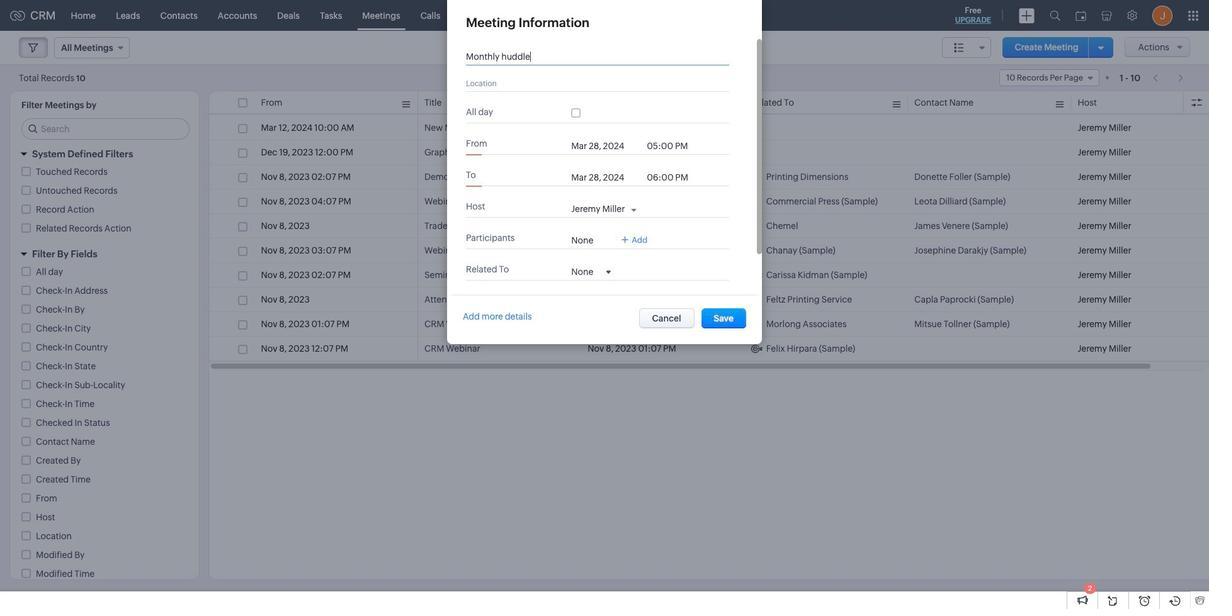 Task type: describe. For each thing, give the bounding box(es) containing it.
calendar image
[[1076, 10, 1087, 20]]

hh:mm a text field
[[647, 141, 698, 151]]

Title text field
[[466, 52, 718, 62]]

mmm d, yyyy text field
[[572, 141, 641, 151]]



Task type: vqa. For each thing, say whether or not it's contained in the screenshot.
Search Icon
no



Task type: locate. For each thing, give the bounding box(es) containing it.
mmm d, yyyy text field
[[572, 173, 641, 183]]

Location text field
[[466, 78, 718, 88]]

None button
[[639, 309, 695, 329], [702, 309, 747, 329], [639, 309, 695, 329], [702, 309, 747, 329]]

Search text field
[[22, 119, 189, 139]]

logo image
[[10, 10, 25, 20]]

hh:mm a text field
[[647, 173, 698, 183]]

create menu image
[[1019, 8, 1035, 23]]

row group
[[209, 116, 1210, 362]]

create menu element
[[1012, 0, 1043, 31]]

None field
[[572, 266, 611, 277]]

navigation
[[1147, 69, 1191, 87]]



